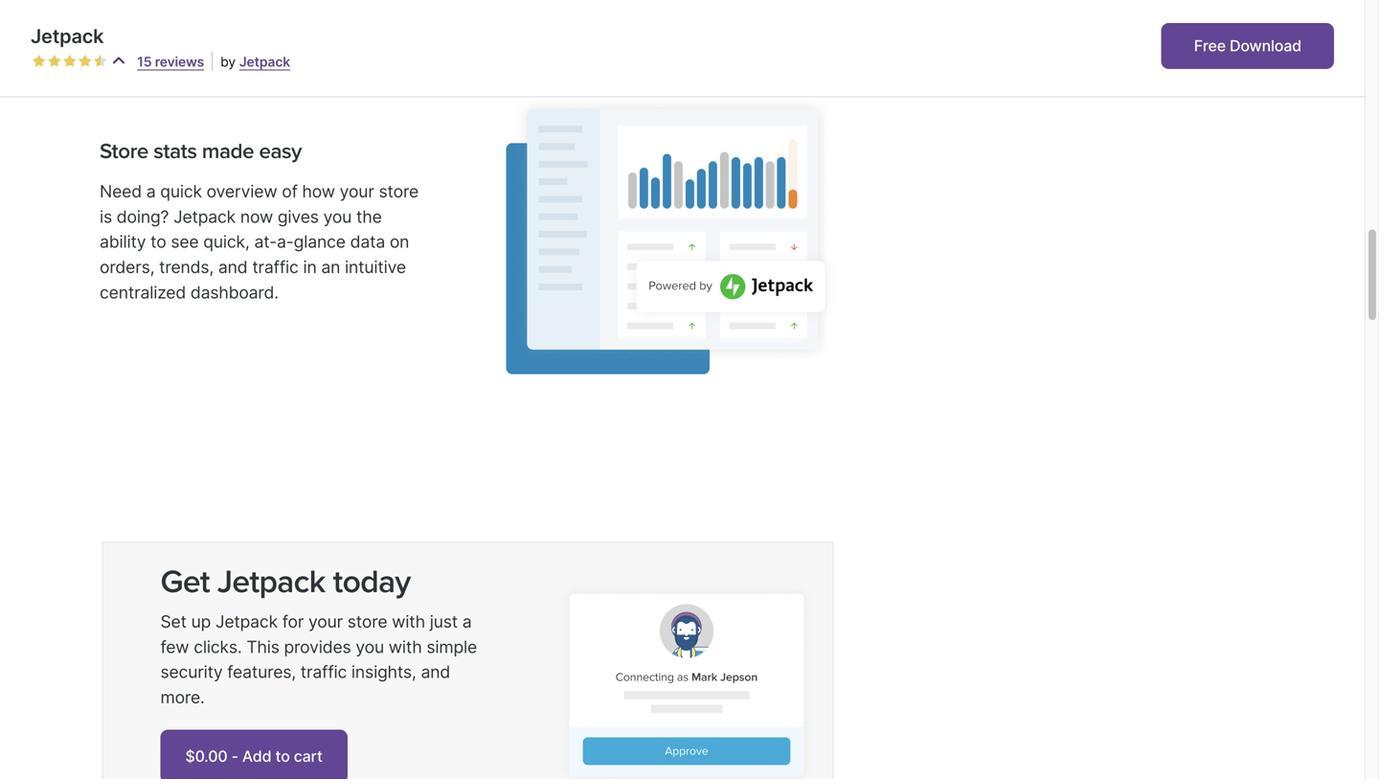 Task type: vqa. For each thing, say whether or not it's contained in the screenshot.
external link image
no



Task type: locate. For each thing, give the bounding box(es) containing it.
$0.00
[[185, 747, 228, 766]]

to left see
[[151, 232, 166, 252]]

provides
[[284, 636, 351, 657]]

a right just
[[463, 611, 472, 631]]

the
[[356, 206, 382, 226]]

store down today
[[348, 611, 388, 631]]

1 vertical spatial a
[[463, 611, 472, 631]]

1 vertical spatial to
[[275, 747, 290, 766]]

you up insights,
[[356, 636, 384, 657]]

rate product 1 star image
[[33, 55, 46, 68]]

1 vertical spatial and
[[421, 662, 450, 682]]

see
[[171, 232, 199, 252]]

orders,
[[100, 257, 155, 277]]

1 horizontal spatial and
[[421, 662, 450, 682]]

you
[[323, 206, 352, 226], [356, 636, 384, 657]]

you for store stats made easy
[[323, 206, 352, 226]]

more.
[[160, 687, 205, 707]]

a up doing?
[[146, 181, 156, 201]]

for
[[282, 611, 304, 631]]

on
[[390, 232, 409, 252]]

1 vertical spatial store
[[348, 611, 388, 631]]

2 vertical spatial imagealt image
[[555, 583, 819, 779]]

jetpack up the this
[[216, 611, 278, 631]]

0 horizontal spatial and
[[218, 257, 248, 277]]

set
[[160, 611, 187, 631]]

jetpack up 'for'
[[217, 563, 325, 601]]

1 horizontal spatial traffic
[[301, 662, 347, 682]]

you up the glance
[[323, 206, 352, 226]]

centralized
[[100, 282, 186, 302]]

with
[[392, 611, 425, 631], [389, 636, 422, 657]]

0 vertical spatial and
[[218, 257, 248, 277]]

jetpack inside 'set up jetpack for your store with just a few clicks. this provides you with simple security features, traffic insights, and more.'
[[216, 611, 278, 631]]

1 vertical spatial traffic
[[301, 662, 347, 682]]

your
[[340, 181, 374, 201], [309, 611, 343, 631]]

free download
[[1195, 36, 1302, 55]]

store inside 'set up jetpack for your store with just a few clicks. this provides you with simple security features, traffic insights, and more.'
[[348, 611, 388, 631]]

$0.00 - add to cart link
[[160, 730, 348, 779]]

to
[[151, 232, 166, 252], [275, 747, 290, 766]]

traffic
[[252, 257, 299, 277], [301, 662, 347, 682]]

and up dashboard.
[[218, 257, 248, 277]]

rate product 4 stars image
[[79, 55, 92, 68]]

today
[[333, 563, 411, 601]]

imagealt image for today
[[555, 583, 819, 779]]

1 vertical spatial you
[[356, 636, 384, 657]]

a-
[[277, 232, 294, 252]]

imagealt image for made
[[506, 97, 837, 374]]

dashboard.
[[191, 282, 279, 302]]

1 horizontal spatial a
[[463, 611, 472, 631]]

you inside 'set up jetpack for your store with just a few clicks. this provides you with simple security features, traffic insights, and more.'
[[356, 636, 384, 657]]

1 horizontal spatial you
[[356, 636, 384, 657]]

jetpack
[[31, 24, 104, 48], [239, 54, 290, 70], [173, 206, 236, 226], [217, 563, 325, 601], [216, 611, 278, 631]]

free download link
[[1162, 23, 1335, 69]]

store up the
[[379, 181, 419, 201]]

clicks.
[[194, 636, 242, 657]]

simple
[[427, 636, 477, 657]]

insights,
[[352, 662, 417, 682]]

just
[[430, 611, 458, 631]]

0 horizontal spatial to
[[151, 232, 166, 252]]

jetpack up 'rate product 3 stars' image
[[31, 24, 104, 48]]

rate product 5 stars image
[[94, 55, 107, 68]]

and inside 'set up jetpack for your store with just a few clicks. this provides you with simple security features, traffic insights, and more.'
[[421, 662, 450, 682]]

1 horizontal spatial to
[[275, 747, 290, 766]]

traffic down "at-"
[[252, 257, 299, 277]]

15 reviews
[[137, 54, 204, 70]]

1 vertical spatial your
[[309, 611, 343, 631]]

traffic down provides
[[301, 662, 347, 682]]

and inside 'need a quick overview of how your store is doing? jetpack now gives you the ability to see quick, at-a-glance data on orders, trends, and traffic in an intuitive centralized dashboard.'
[[218, 257, 248, 277]]

this
[[247, 636, 280, 657]]

doing?
[[117, 206, 169, 226]]

with left just
[[392, 611, 425, 631]]

store
[[379, 181, 419, 201], [348, 611, 388, 631]]

0 horizontal spatial you
[[323, 206, 352, 226]]

and
[[218, 257, 248, 277], [421, 662, 450, 682]]

at-
[[254, 232, 277, 252]]

quick
[[160, 181, 202, 201]]

0 vertical spatial store
[[379, 181, 419, 201]]

your up provides
[[309, 611, 343, 631]]

reviews
[[155, 54, 204, 70]]

and down 'simple'
[[421, 662, 450, 682]]

0 vertical spatial your
[[340, 181, 374, 201]]

with up insights,
[[389, 636, 422, 657]]

stats
[[154, 139, 197, 164]]

how
[[302, 181, 335, 201]]

your inside 'set up jetpack for your store with just a few clicks. this provides you with simple security features, traffic insights, and more.'
[[309, 611, 343, 631]]

jetpack link
[[239, 54, 290, 70]]

your up the
[[340, 181, 374, 201]]

intuitive
[[345, 257, 406, 277]]

0 vertical spatial traffic
[[252, 257, 299, 277]]

your inside 'need a quick overview of how your store is doing? jetpack now gives you the ability to see quick, at-a-glance data on orders, trends, and traffic in an intuitive centralized dashboard.'
[[340, 181, 374, 201]]

to inside 'need a quick overview of how your store is doing? jetpack now gives you the ability to see quick, at-a-glance data on orders, trends, and traffic in an intuitive centralized dashboard.'
[[151, 232, 166, 252]]

an
[[321, 257, 340, 277]]

0 vertical spatial a
[[146, 181, 156, 201]]

15 reviews link
[[137, 54, 204, 70]]

in
[[303, 257, 317, 277]]

a
[[146, 181, 156, 201], [463, 611, 472, 631]]

imagealt image
[[100, 0, 430, 34], [506, 97, 837, 374], [555, 583, 819, 779]]

0 vertical spatial to
[[151, 232, 166, 252]]

you inside 'need a quick overview of how your store is doing? jetpack now gives you the ability to see quick, at-a-glance data on orders, trends, and traffic in an intuitive centralized dashboard.'
[[323, 206, 352, 226]]

0 horizontal spatial traffic
[[252, 257, 299, 277]]

1 vertical spatial with
[[389, 636, 422, 657]]

to left cart
[[275, 747, 290, 766]]

0 horizontal spatial a
[[146, 181, 156, 201]]

easy
[[259, 139, 302, 164]]

0 vertical spatial you
[[323, 206, 352, 226]]

1 vertical spatial imagealt image
[[506, 97, 837, 374]]

traffic inside 'need a quick overview of how your store is doing? jetpack now gives you the ability to see quick, at-a-glance data on orders, trends, and traffic in an intuitive centralized dashboard.'
[[252, 257, 299, 277]]

a inside 'set up jetpack for your store with just a few clicks. this provides you with simple security features, traffic insights, and more.'
[[463, 611, 472, 631]]

few
[[160, 636, 189, 657]]

jetpack up see
[[173, 206, 236, 226]]



Task type: describe. For each thing, give the bounding box(es) containing it.
jetpack inside 'need a quick overview of how your store is doing? jetpack now gives you the ability to see quick, at-a-glance data on orders, trends, and traffic in an intuitive centralized dashboard.'
[[173, 206, 236, 226]]

-
[[232, 747, 238, 766]]

security
[[160, 662, 223, 682]]

trends,
[[159, 257, 214, 277]]

by
[[221, 54, 236, 70]]

by jetpack
[[221, 54, 290, 70]]

store stats made easy
[[100, 139, 302, 164]]

a inside 'need a quick overview of how your store is doing? jetpack now gives you the ability to see quick, at-a-glance data on orders, trends, and traffic in an intuitive centralized dashboard.'
[[146, 181, 156, 201]]

set up jetpack for your store with just a few clicks. this provides you with simple security features, traffic insights, and more.
[[160, 611, 477, 707]]

0 vertical spatial imagealt image
[[100, 0, 430, 34]]

0 vertical spatial with
[[392, 611, 425, 631]]

need
[[100, 181, 142, 201]]

add
[[242, 747, 272, 766]]

now
[[240, 206, 273, 226]]

you for get jetpack today
[[356, 636, 384, 657]]

cart
[[294, 747, 323, 766]]

is
[[100, 206, 112, 226]]

up
[[191, 611, 211, 631]]

store inside 'need a quick overview of how your store is doing? jetpack now gives you the ability to see quick, at-a-glance data on orders, trends, and traffic in an intuitive centralized dashboard.'
[[379, 181, 419, 201]]

traffic inside 'set up jetpack for your store with just a few clicks. this provides you with simple security features, traffic insights, and more.'
[[301, 662, 347, 682]]

store
[[100, 139, 148, 164]]

features,
[[227, 662, 296, 682]]

made
[[202, 139, 254, 164]]

data
[[350, 232, 385, 252]]

get jetpack today
[[160, 563, 411, 601]]

get
[[160, 563, 210, 601]]

glance
[[294, 232, 346, 252]]

$0.00 - add to cart
[[185, 747, 323, 766]]

rate product 2 stars image
[[48, 55, 61, 68]]

need a quick overview of how your store is doing? jetpack now gives you the ability to see quick, at-a-glance data on orders, trends, and traffic in an intuitive centralized dashboard.
[[100, 181, 419, 302]]

quick,
[[203, 232, 250, 252]]

overview
[[207, 181, 277, 201]]

rate product 3 stars image
[[63, 55, 77, 68]]

ability
[[100, 232, 146, 252]]

gives
[[278, 206, 319, 226]]

15
[[137, 54, 152, 70]]

of
[[282, 181, 298, 201]]

download
[[1230, 36, 1302, 55]]

free
[[1195, 36, 1226, 55]]

jetpack right by on the top left of page
[[239, 54, 290, 70]]



